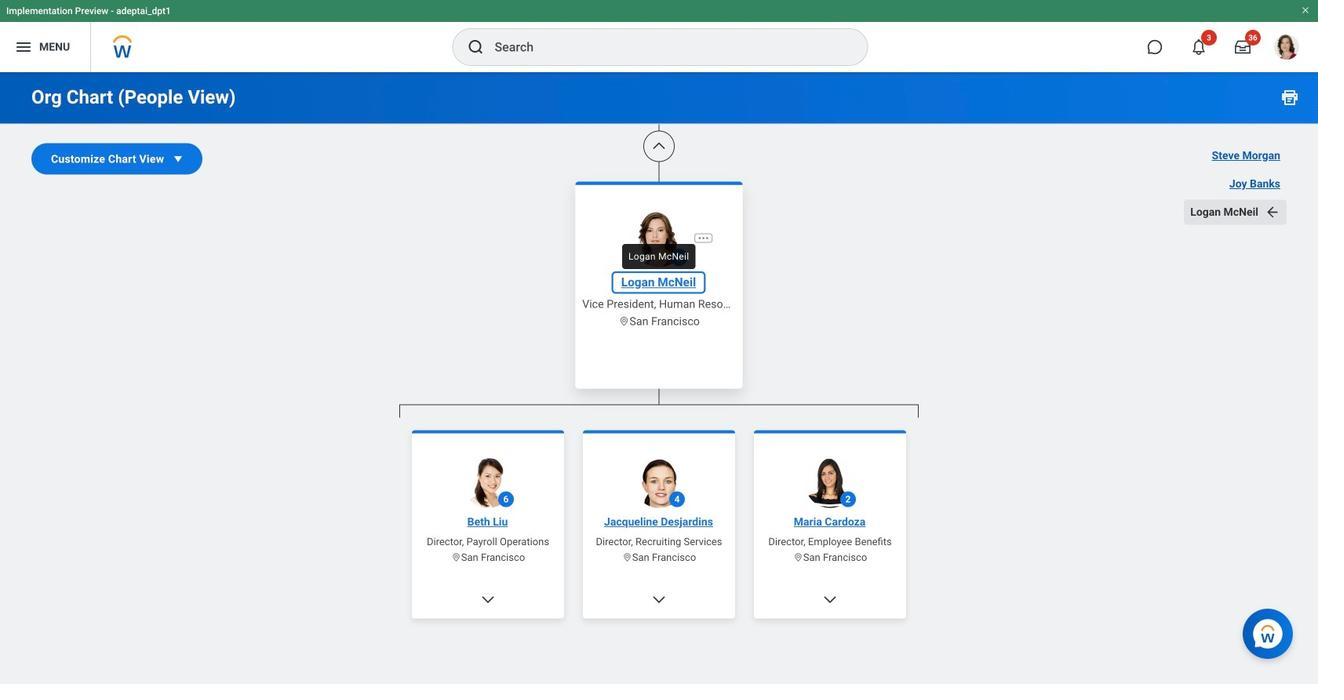 Task type: locate. For each thing, give the bounding box(es) containing it.
related actions image
[[697, 232, 710, 245]]

main content
[[0, 0, 1318, 684]]

0 vertical spatial location image
[[618, 316, 630, 327]]

1 chevron down image from the left
[[480, 592, 496, 608]]

Search Workday  search field
[[495, 30, 835, 64]]

location image
[[451, 552, 461, 563], [622, 552, 632, 563]]

1 horizontal spatial location image
[[793, 552, 803, 563]]

search image
[[466, 38, 485, 56]]

logan mcneil, logan mcneil, 3 direct reports element
[[399, 418, 919, 684]]

banner
[[0, 0, 1318, 72]]

profile logan mcneil image
[[1274, 35, 1299, 63]]

tooltip
[[618, 239, 700, 274]]

justify image
[[14, 38, 33, 56]]

0 horizontal spatial location image
[[451, 552, 461, 563]]

chevron down image
[[651, 592, 667, 608]]

1 horizontal spatial location image
[[622, 552, 632, 563]]

1 vertical spatial location image
[[793, 552, 803, 563]]

chevron up image
[[651, 138, 667, 154]]

location image
[[618, 316, 630, 327], [793, 552, 803, 563]]

1 horizontal spatial chevron down image
[[822, 592, 838, 608]]

location image for chevron down icon
[[622, 552, 632, 563]]

1 location image from the left
[[451, 552, 461, 563]]

0 horizontal spatial location image
[[618, 316, 630, 327]]

chevron down image
[[480, 592, 496, 608], [822, 592, 838, 608]]

2 location image from the left
[[622, 552, 632, 563]]

0 horizontal spatial chevron down image
[[480, 592, 496, 608]]

arrow left image
[[1265, 204, 1281, 220]]



Task type: vqa. For each thing, say whether or not it's contained in the screenshot.
RELATED ACTIONS image
yes



Task type: describe. For each thing, give the bounding box(es) containing it.
caret down image
[[170, 151, 186, 167]]

notifications large image
[[1191, 39, 1207, 55]]

2 chevron down image from the left
[[822, 592, 838, 608]]

inbox large image
[[1235, 39, 1251, 55]]

print org chart image
[[1281, 88, 1299, 107]]

close environment banner image
[[1301, 5, 1310, 15]]

location image for second chevron down image from the right
[[451, 552, 461, 563]]



